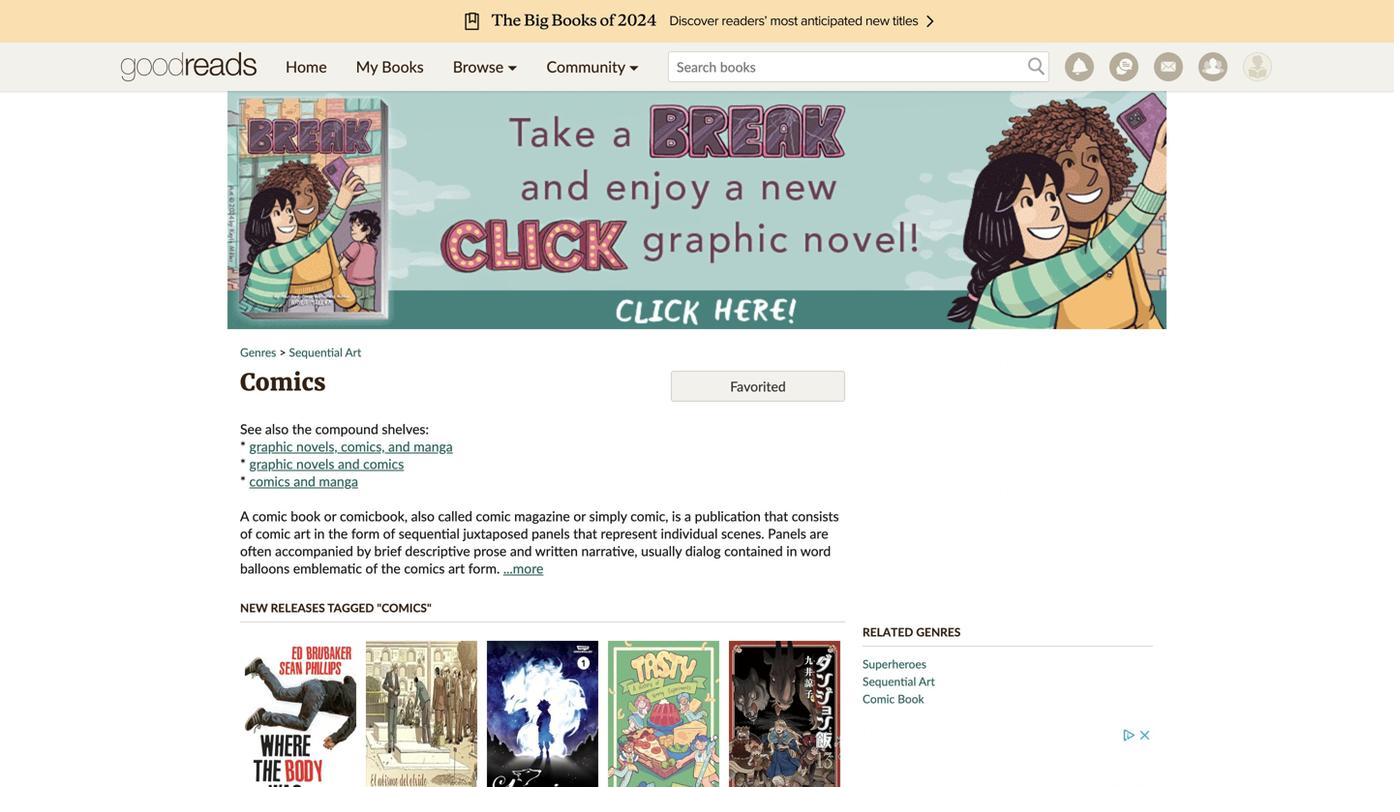 Task type: locate. For each thing, give the bounding box(es) containing it.
0 horizontal spatial genres
[[240, 345, 276, 359]]

▾ inside popup button
[[508, 57, 517, 76]]

1 vertical spatial graphic
[[249, 455, 293, 472]]

1 horizontal spatial manga
[[414, 438, 453, 455]]

1 vertical spatial advertisement element
[[863, 344, 1153, 586]]

balloons
[[240, 560, 290, 576]]

advertisement element
[[227, 87, 1167, 329], [863, 344, 1153, 586], [863, 727, 1153, 787]]

also right see
[[265, 421, 289, 437]]

also up sequential
[[411, 508, 435, 524]]

0 horizontal spatial ▾
[[508, 57, 517, 76]]

1 vertical spatial genres
[[916, 625, 961, 639]]

a comic book or comicbook, also called comic magazine or simply comic, is a publication that consists of comic art in the form of sequential juxtaposed panels that represent individual scenes. panels are often accompanied by brief descriptive prose and written narrative, usually dialog contained in word balloons emblematic of the comics art form.
[[240, 508, 839, 576]]

ruby anderson image
[[1243, 52, 1272, 81]]

1 vertical spatial *
[[240, 455, 246, 472]]

0 vertical spatial comics
[[363, 455, 404, 472]]

2 ▾ from the left
[[629, 57, 639, 76]]

0 horizontal spatial the
[[292, 421, 312, 437]]

1 horizontal spatial genres
[[916, 625, 961, 639]]

▾ inside dropdown button
[[629, 57, 639, 76]]

browse ▾ button
[[438, 43, 532, 91]]

manga
[[414, 438, 453, 455], [319, 473, 358, 489]]

0 horizontal spatial or
[[324, 508, 336, 524]]

written
[[535, 543, 578, 559]]

books
[[382, 57, 424, 76]]

1 vertical spatial comics
[[249, 473, 290, 489]]

also
[[265, 421, 289, 437], [411, 508, 435, 524]]

0 horizontal spatial in
[[314, 525, 325, 542]]

0 vertical spatial art
[[294, 525, 310, 542]]

ダンジョン飯 13 [dungeon meshi 13] (delicious in dungeon, #13) image
[[729, 641, 840, 787]]

sequential inside superheroes sequential art comic book
[[863, 674, 916, 688]]

graphic
[[249, 438, 293, 455], [249, 455, 293, 472]]

accompanied
[[275, 543, 353, 559]]

graphic novels, comics, and manga link
[[249, 438, 453, 455]]

1 horizontal spatial also
[[411, 508, 435, 524]]

and inside the a comic book or comicbook, also called comic magazine or simply comic, is a publication that consists of comic art in the form of sequential juxtaposed panels that represent individual scenes. panels are often accompanied by brief descriptive prose and written narrative, usually dialog contained in word balloons emblematic of the comics art form.
[[510, 543, 532, 559]]

the down brief at the bottom
[[381, 560, 401, 576]]

comics down descriptive
[[404, 560, 445, 576]]

genres right related
[[916, 625, 961, 639]]

sequential art link
[[289, 345, 361, 359], [863, 674, 935, 688]]

individual
[[661, 525, 718, 542]]

0 horizontal spatial sequential
[[289, 345, 343, 359]]

of down a
[[240, 525, 252, 542]]

1 vertical spatial in
[[786, 543, 797, 559]]

descriptive
[[405, 543, 470, 559]]

menu containing home
[[271, 43, 653, 91]]

a
[[684, 508, 691, 524]]

0 horizontal spatial sequential art link
[[289, 345, 361, 359]]

genres left >
[[240, 345, 276, 359]]

comics,
[[341, 438, 385, 455]]

1 vertical spatial the
[[328, 525, 348, 542]]

comics down see
[[249, 473, 290, 489]]

0 horizontal spatial art
[[294, 525, 310, 542]]

▾ right community
[[629, 57, 639, 76]]

1 horizontal spatial sequential art link
[[863, 674, 935, 688]]

comics inside the a comic book or comicbook, also called comic magazine or simply comic, is a publication that consists of comic art in the form of sequential juxtaposed panels that represent individual scenes. panels are often accompanied by brief descriptive prose and written narrative, usually dialog contained in word balloons emblematic of the comics art form.
[[404, 560, 445, 576]]

*
[[240, 438, 246, 455], [240, 455, 246, 472], [240, 473, 246, 489]]

in down panels
[[786, 543, 797, 559]]

2 vertical spatial advertisement element
[[863, 727, 1153, 787]]

art up book
[[919, 674, 935, 688]]

0 vertical spatial in
[[314, 525, 325, 542]]

novels
[[296, 455, 334, 472]]

of
[[240, 525, 252, 542], [383, 525, 395, 542], [365, 560, 378, 576]]

manga down graphic novels and comics link
[[319, 473, 358, 489]]

the inside see also the compound shelves: * graphic novels, comics, and manga * graphic novels and comics * comics and manga
[[292, 421, 312, 437]]

▾ right 'browse'
[[508, 57, 517, 76]]

2 vertical spatial comics
[[404, 560, 445, 576]]

1 horizontal spatial the
[[328, 525, 348, 542]]

1 horizontal spatial art
[[919, 674, 935, 688]]

1 vertical spatial art
[[448, 560, 465, 576]]

sequential right >
[[289, 345, 343, 359]]

2 horizontal spatial of
[[383, 525, 395, 542]]

that up panels
[[764, 508, 788, 524]]

and up ...more link
[[510, 543, 532, 559]]

in
[[314, 525, 325, 542], [786, 543, 797, 559]]

notifications image
[[1065, 52, 1094, 81]]

comics down comics,
[[363, 455, 404, 472]]

tasty: a history of yummy experiments (a graphic novel) image
[[608, 641, 719, 787]]

comic up often
[[256, 525, 290, 542]]

0 vertical spatial also
[[265, 421, 289, 437]]

genres link
[[240, 345, 276, 359]]

form.
[[468, 560, 500, 576]]

2 graphic from the top
[[249, 455, 293, 472]]

0 horizontal spatial manga
[[319, 473, 358, 489]]

▾ for community ▾
[[629, 57, 639, 76]]

graphic up comics and manga link
[[249, 455, 293, 472]]

1 ▾ from the left
[[508, 57, 517, 76]]

el abismo del olvido image
[[366, 641, 477, 787]]

1 horizontal spatial that
[[764, 508, 788, 524]]

...more link
[[503, 560, 543, 576]]

1 horizontal spatial sequential
[[863, 674, 916, 688]]

of up brief at the bottom
[[383, 525, 395, 542]]

art
[[345, 345, 361, 359], [919, 674, 935, 688]]

panels
[[768, 525, 806, 542]]

1 vertical spatial that
[[573, 525, 597, 542]]

0 vertical spatial graphic
[[249, 438, 293, 455]]

0 horizontal spatial also
[[265, 421, 289, 437]]

Search books text field
[[668, 51, 1049, 82]]

comics
[[240, 368, 326, 397]]

graphic novels and comics link
[[249, 455, 404, 472]]

dialog
[[685, 543, 721, 559]]

0 vertical spatial the
[[292, 421, 312, 437]]

that down simply
[[573, 525, 597, 542]]

sequential
[[399, 525, 460, 542]]

comic
[[252, 508, 287, 524], [476, 508, 511, 524], [256, 525, 290, 542]]

or right book
[[324, 508, 336, 524]]

sequential up comic book link
[[863, 674, 916, 688]]

narrative,
[[581, 543, 638, 559]]

that
[[764, 508, 788, 524], [573, 525, 597, 542]]

1 horizontal spatial ▾
[[629, 57, 639, 76]]

and
[[388, 438, 410, 455], [338, 455, 360, 472], [294, 473, 315, 489], [510, 543, 532, 559]]

or
[[324, 508, 336, 524], [573, 508, 586, 524]]

comics
[[363, 455, 404, 472], [249, 473, 290, 489], [404, 560, 445, 576]]

shelves:
[[382, 421, 429, 437]]

1 horizontal spatial art
[[448, 560, 465, 576]]

in up the accompanied
[[314, 525, 325, 542]]

sequential art link right >
[[289, 345, 361, 359]]

manga down shelves:
[[414, 438, 453, 455]]

community ▾
[[546, 57, 639, 76]]

1 vertical spatial also
[[411, 508, 435, 524]]

new
[[240, 601, 268, 615]]

1 vertical spatial sequential
[[863, 674, 916, 688]]

0 vertical spatial sequential
[[289, 345, 343, 359]]

▾
[[508, 57, 517, 76], [629, 57, 639, 76]]

new releases tagged "comics" link
[[240, 601, 431, 615]]

2 vertical spatial *
[[240, 473, 246, 489]]

the left form
[[328, 525, 348, 542]]

2 or from the left
[[573, 508, 586, 524]]

0 vertical spatial *
[[240, 438, 246, 455]]

the up novels,
[[292, 421, 312, 437]]

0 horizontal spatial art
[[345, 345, 361, 359]]

genres
[[240, 345, 276, 359], [916, 625, 961, 639]]

of down by
[[365, 560, 378, 576]]

...more
[[503, 560, 543, 576]]

"comics"
[[377, 601, 431, 615]]

1 vertical spatial art
[[919, 674, 935, 688]]

home
[[286, 57, 327, 76]]

art
[[294, 525, 310, 542], [448, 560, 465, 576]]

releases
[[271, 601, 325, 615]]

or left simply
[[573, 508, 586, 524]]

comic,
[[630, 508, 668, 524]]

1 horizontal spatial or
[[573, 508, 586, 524]]

and down shelves:
[[388, 438, 410, 455]]

art down book
[[294, 525, 310, 542]]

0 vertical spatial art
[[345, 345, 361, 359]]

art right >
[[345, 345, 361, 359]]

1 vertical spatial manga
[[319, 473, 358, 489]]

3 * from the top
[[240, 473, 246, 489]]

genres > sequential art
[[240, 345, 361, 359]]

comics and manga link
[[249, 473, 358, 489]]

sequential
[[289, 345, 343, 359], [863, 674, 916, 688]]

graphic down see
[[249, 438, 293, 455]]

2 vertical spatial the
[[381, 560, 401, 576]]

are
[[810, 525, 828, 542]]

0 vertical spatial advertisement element
[[227, 87, 1167, 329]]

the
[[292, 421, 312, 437], [328, 525, 348, 542], [381, 560, 401, 576]]

art down descriptive
[[448, 560, 465, 576]]

1 graphic from the top
[[249, 438, 293, 455]]

0 vertical spatial manga
[[414, 438, 453, 455]]

word
[[800, 543, 831, 559]]

sequential art link down superheroes 'link'
[[863, 674, 935, 688]]

my books
[[356, 57, 424, 76]]

menu
[[271, 43, 653, 91]]

1 vertical spatial sequential art link
[[863, 674, 935, 688]]

0 vertical spatial that
[[764, 508, 788, 524]]



Task type: vqa. For each thing, say whether or not it's contained in the screenshot.
top manga
yes



Task type: describe. For each thing, give the bounding box(es) containing it.
comic
[[863, 692, 895, 706]]

scenes.
[[721, 525, 764, 542]]

friend requests image
[[1198, 52, 1228, 81]]

book
[[291, 508, 320, 524]]

related genres
[[863, 625, 961, 639]]

contained
[[724, 543, 783, 559]]

see also the compound shelves: * graphic novels, comics, and manga * graphic novels and comics * comics and manga
[[240, 421, 453, 489]]

novels,
[[296, 438, 337, 455]]

2 * from the top
[[240, 455, 246, 472]]

0 horizontal spatial of
[[240, 525, 252, 542]]

1 * from the top
[[240, 438, 246, 455]]

comic book link
[[863, 692, 924, 706]]

0 vertical spatial genres
[[240, 345, 276, 359]]

inbox image
[[1154, 52, 1183, 81]]

consists
[[792, 508, 839, 524]]

superheroes link
[[863, 657, 926, 671]]

by
[[357, 543, 371, 559]]

community ▾ button
[[532, 43, 653, 91]]

comic up juxtaposed
[[476, 508, 511, 524]]

superheroes sequential art comic book
[[863, 657, 935, 706]]

0 vertical spatial sequential art link
[[289, 345, 361, 359]]

0 horizontal spatial that
[[573, 525, 597, 542]]

is
[[672, 508, 681, 524]]

new releases tagged "comics"
[[240, 601, 431, 615]]

browse
[[453, 57, 504, 76]]

emblematic
[[293, 560, 362, 576]]

panels
[[532, 525, 570, 542]]

book
[[898, 692, 924, 706]]

form
[[351, 525, 380, 542]]

magazine
[[514, 508, 570, 524]]

2 horizontal spatial the
[[381, 560, 401, 576]]

community
[[546, 57, 625, 76]]

represent
[[601, 525, 657, 542]]

related
[[863, 625, 913, 639]]

1 or from the left
[[324, 508, 336, 524]]

and down "graphic novels, comics, and manga" link
[[338, 455, 360, 472]]

home link
[[271, 43, 341, 91]]

1 horizontal spatial of
[[365, 560, 378, 576]]

comicbook,
[[340, 508, 408, 524]]

Search for books to add to your shelves search field
[[668, 51, 1049, 82]]

compound
[[315, 421, 378, 437]]

see
[[240, 421, 262, 437]]

favorited
[[730, 378, 786, 394]]

browse ▾
[[453, 57, 517, 76]]

called
[[438, 508, 472, 524]]

my
[[356, 57, 378, 76]]

tagged
[[327, 601, 374, 615]]

my books link
[[341, 43, 438, 91]]

comic right a
[[252, 508, 287, 524]]

▾ for browse ▾
[[508, 57, 517, 76]]

also inside see also the compound shelves: * graphic novels, comics, and manga * graphic novels and comics * comics and manga
[[265, 421, 289, 437]]

and down "novels"
[[294, 473, 315, 489]]

>
[[279, 345, 286, 359]]

my group discussions image
[[1109, 52, 1138, 81]]

art inside superheroes sequential art comic book
[[919, 674, 935, 688]]

simply
[[589, 508, 627, 524]]

lumine volume one (lumine, #1) image
[[487, 641, 598, 787]]

brief
[[374, 543, 402, 559]]

favorited link
[[671, 371, 845, 402]]

juxtaposed
[[463, 525, 528, 542]]

often
[[240, 543, 272, 559]]

superheroes
[[863, 657, 926, 671]]

a
[[240, 508, 249, 524]]

where the body was image
[[245, 641, 356, 787]]

1 horizontal spatial in
[[786, 543, 797, 559]]

usually
[[641, 543, 682, 559]]

also inside the a comic book or comicbook, also called comic magazine or simply comic, is a publication that consists of comic art in the form of sequential juxtaposed panels that represent individual scenes. panels are often accompanied by brief descriptive prose and written narrative, usually dialog contained in word balloons emblematic of the comics art form.
[[411, 508, 435, 524]]

publication
[[695, 508, 761, 524]]

prose
[[474, 543, 507, 559]]



